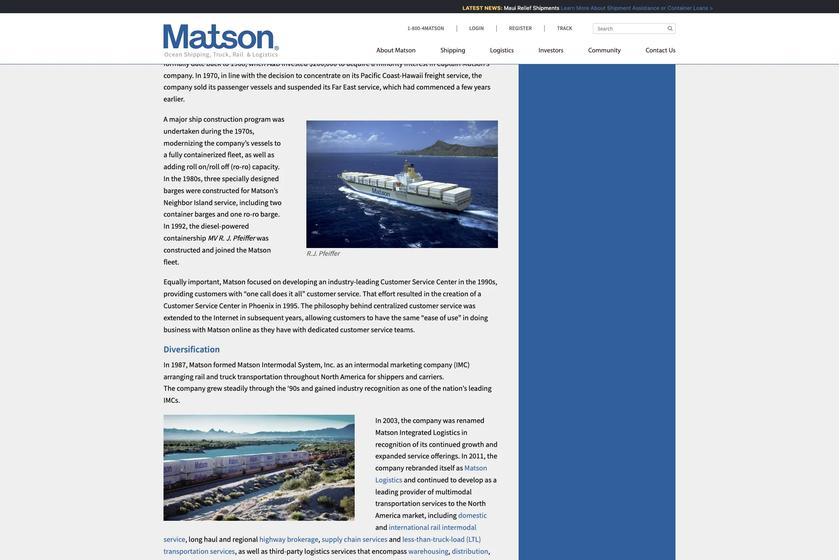 Task type: locate. For each thing, give the bounding box(es) containing it.
were inside with the focus on containerization growing, matson divested itself of all non-shipping assets, including its waikiki hotels, which were sold to the sheraton corporation in 1959. in 1969, matson became a wholly owned subsidiary of honolulu-based alexander & baldwin, inc., strengthening the business ties that formally date back to 1908, when a&b invested $200,000 to acquire a minority interest in captain matson's company. in 1970, in line with the decision to concentrate on its pacific coast-hawaii freight service, the company sold its passenger vessels and suspended its far east service, which had commenced a few years earlier.
[[230, 35, 245, 44]]

was right program
[[272, 114, 285, 124]]

0 vertical spatial vessels
[[250, 82, 273, 92]]

0 horizontal spatial intermodal
[[354, 360, 389, 370]]

a down "1990s,"
[[478, 289, 481, 299]]

logistics
[[490, 48, 514, 54], [433, 428, 460, 437], [376, 475, 402, 485]]

2003,
[[383, 416, 400, 425]]

customer down behind
[[340, 325, 370, 334]]

hawaii up divested
[[304, 7, 331, 18]]

phoenix
[[249, 301, 274, 311]]

0 horizontal spatial an
[[319, 277, 327, 287]]

itself
[[351, 23, 366, 32], [440, 464, 455, 473]]

1 horizontal spatial one
[[410, 384, 422, 393]]

1 horizontal spatial business
[[417, 47, 445, 56]]

business inside equally important, matson focused on developing an industry-leading customer service center in the 1990s, providing customers with "one call does it all" customer service. that effort resulted in the creation of a customer service center in phoenix in 1995. the philosophy behind centralized customer service was extended to the internet in subsequent years, allowing customers to have the same "ease of use" in doing business with matson online as they have with dedicated customer service teams.
[[164, 325, 191, 334]]

, as well as third-party logistics services that encompass warehousing , distribution ,
[[235, 547, 490, 556]]

was inside in 2003, the company was renamed matson integrated logistics in recognition of its continued growth and expanded service offerings. in 2011, the company rebranded itself as
[[443, 416, 455, 425]]

a left the fully in the top left of the page
[[164, 150, 167, 160]]

leading left provider
[[376, 487, 399, 497]]

0 vertical spatial for
[[241, 186, 250, 195]]

the down "multimodal"
[[456, 499, 467, 509]]

services down the 'chain'
[[331, 547, 356, 556]]

service.
[[338, 289, 361, 299]]

north down inc.
[[321, 372, 339, 381]]

rail inside in 1987, matson formed matson intermodal system, inc. as an intermodal marketing company (imc) arranging rail and truck transportation throughout north america for shippers and carriers. the company grew steadily through the '90s and gained industry recognition as one of the nation's leading imcs.
[[195, 372, 205, 381]]

a&b
[[267, 59, 280, 68]]

0 vertical spatial including
[[450, 23, 479, 32]]

inc.
[[324, 360, 335, 370]]

2 vertical spatial logistics
[[376, 475, 402, 485]]

a inside equally important, matson focused on developing an industry-leading customer service center in the 1990s, providing customers with "one call does it all" customer service. that effort resulted in the creation of a customer service center in phoenix in 1995. the philosophy behind centralized customer service was extended to the internet in subsequent years, allowing customers to have the same "ease of use" in doing business with matson online as they have with dedicated customer service teams.
[[478, 289, 481, 299]]

concentrate
[[304, 70, 341, 80]]

about down '1969,'
[[377, 48, 394, 54]]

0 horizontal spatial that
[[358, 547, 370, 556]]

0 horizontal spatial hawaii
[[304, 7, 331, 18]]

0 horizontal spatial constructed
[[164, 245, 201, 255]]

the down the 'mv r. j. pfeiffer'
[[237, 245, 247, 255]]

logistics inside matson logistics
[[376, 475, 402, 485]]

matson inside was constructed and joined the matson fleet.
[[248, 245, 271, 255]]

matson inside about matson link
[[395, 48, 416, 54]]

subsequent
[[247, 313, 284, 323]]

0 vertical spatial america
[[340, 372, 366, 381]]

0 vertical spatial center
[[436, 277, 457, 287]]

the up interest
[[406, 47, 416, 56]]

1 vertical spatial logistics
[[433, 428, 460, 437]]

1 horizontal spatial the
[[301, 301, 313, 311]]

was inside was constructed and joined the matson fleet.
[[257, 233, 269, 243]]

alexander
[[279, 47, 310, 56]]

few
[[462, 82, 473, 92]]

that inside with the focus on containerization growing, matson divested itself of all non-shipping assets, including its waikiki hotels, which were sold to the sheraton corporation in 1959. in 1969, matson became a wholly owned subsidiary of honolulu-based alexander & baldwin, inc., strengthening the business ties that formally date back to 1908, when a&b invested $200,000 to acquire a minority interest in captain matson's company. in 1970, in line with the decision to concentrate on its pacific coast-hawaii freight service, the company sold its passenger vessels and suspended its far east service, which had commenced a few years earlier.
[[459, 47, 471, 56]]

1 vertical spatial north
[[468, 499, 486, 509]]

as down regional at bottom left
[[238, 547, 245, 556]]

2 horizontal spatial logistics
[[490, 48, 514, 54]]

as left 'they'
[[253, 325, 259, 334]]

0 vertical spatial logistics
[[490, 48, 514, 54]]

1 vertical spatial were
[[186, 186, 201, 195]]

market,
[[402, 511, 426, 521]]

shipment
[[603, 5, 626, 11]]

arranging
[[164, 372, 194, 381]]

continued
[[429, 440, 461, 449], [417, 475, 449, 485]]

1987,
[[171, 360, 188, 370]]

in left 1992,
[[164, 221, 170, 231]]

barges
[[164, 186, 184, 195], [195, 210, 215, 219]]

1 vertical spatial intermodal
[[442, 523, 477, 533]]

1 horizontal spatial rail
[[431, 523, 441, 533]]

service inside international rail intermodal service
[[164, 535, 185, 544]]

container
[[663, 5, 687, 11]]

business
[[417, 47, 445, 56], [164, 325, 191, 334]]

its down news:
[[480, 23, 488, 32]]

which up subsidiary
[[210, 35, 228, 44]]

itself down offerings.
[[440, 464, 455, 473]]

line
[[228, 70, 240, 80]]

economy
[[333, 7, 369, 18]]

0 vertical spatial well
[[253, 150, 266, 160]]

contact us
[[646, 48, 676, 54]]

customers down important,
[[195, 289, 227, 299]]

well up capacity.
[[253, 150, 266, 160]]

vessels inside a major ship construction program was undertaken during the 1970s, modernizing the company's vessels to a fully containerized fleet, as well as adding roll on/roll off (ro-ro) capacity. in the 1980s, three specially designed barges were constructed for matson's neighbor island service, including two container barges and one ro-ro barge. in 1992, the diesel-powered containership
[[251, 138, 273, 148]]

a inside a major ship construction program was undertaken during the 1970s, modernizing the company's vessels to a fully containerized fleet, as well as adding roll on/roll off (ro-ro) capacity. in the 1980s, three specially designed barges were constructed for matson's neighbor island service, including two container barges and one ro-ro barge. in 1992, the diesel-powered containership
[[164, 150, 167, 160]]

1 vertical spatial customers
[[333, 313, 366, 323]]

or
[[656, 5, 661, 11]]

0 horizontal spatial for
[[241, 186, 250, 195]]

as inside equally important, matson focused on developing an industry-leading customer service center in the 1990s, providing customers with "one call does it all" customer service. that effort resulted in the creation of a customer service center in phoenix in 1995. the philosophy behind centralized customer service was extended to the internet in subsequent years, allowing customers to have the same "ease of use" in doing business with matson online as they have with dedicated customer service teams.
[[253, 325, 259, 334]]

0 horizontal spatial matson's
[[251, 186, 278, 195]]

company's
[[216, 138, 249, 148]]

maui
[[499, 5, 511, 11]]

pfeiffer down powered
[[233, 233, 255, 243]]

service up resulted
[[412, 277, 435, 287]]

1 vertical spatial recognition
[[376, 440, 411, 449]]

on right focus
[[209, 23, 217, 32]]

1 vertical spatial customer
[[410, 301, 439, 311]]

teams.
[[394, 325, 415, 334]]

1 horizontal spatial were
[[230, 35, 245, 44]]

0 vertical spatial matson's
[[462, 59, 490, 68]]

0 vertical spatial customers
[[195, 289, 227, 299]]

with down years,
[[293, 325, 306, 334]]

a right develop
[[493, 475, 497, 485]]

integrated
[[400, 428, 432, 437]]

0 horizontal spatial customers
[[195, 289, 227, 299]]

one left ro-
[[230, 210, 242, 219]]

0 horizontal spatial itself
[[351, 23, 366, 32]]

1 vertical spatial service,
[[358, 82, 381, 92]]

that down the wholly
[[459, 47, 471, 56]]

transportation inside in 1987, matson formed matson intermodal system, inc. as an intermodal marketing company (imc) arranging rail and truck transportation throughout north america for shippers and carriers. the company grew steadily through the '90s and gained industry recognition as one of the nation's leading imcs.
[[237, 372, 283, 381]]

0 vertical spatial that
[[459, 47, 471, 56]]

hawaii up had at the top left
[[402, 70, 423, 80]]

one
[[230, 210, 242, 219], [410, 384, 422, 393]]

focus
[[191, 23, 208, 32]]

supply chain services link
[[322, 535, 388, 544]]

in left 2011,
[[462, 452, 468, 461]]

2 vertical spatial transportation
[[164, 547, 209, 556]]

1 vertical spatial an
[[345, 360, 353, 370]]

the up based
[[269, 35, 279, 44]]

company inside with the focus on containerization growing, matson divested itself of all non-shipping assets, including its waikiki hotels, which were sold to the sheraton corporation in 1959. in 1969, matson became a wholly owned subsidiary of honolulu-based alexander & baldwin, inc., strengthening the business ties that formally date back to 1908, when a&b invested $200,000 to acquire a minority interest in captain matson's company. in 1970, in line with the decision to concentrate on its pacific coast-hawaii freight service, the company sold its passenger vessels and suspended its far east service, which had commenced a few years earlier.
[[164, 82, 192, 92]]

hawaii inside with the focus on containerization growing, matson divested itself of all non-shipping assets, including its waikiki hotels, which were sold to the sheraton corporation in 1959. in 1969, matson became a wholly owned subsidiary of honolulu-based alexander & baldwin, inc., strengthening the business ties that formally date back to 1908, when a&b invested $200,000 to acquire a minority interest in captain matson's company. in 1970, in line with the decision to concentrate on its pacific coast-hawaii freight service, the company sold its passenger vessels and suspended its far east service, which had commenced a few years earlier.
[[402, 70, 423, 80]]

0 vertical spatial one
[[230, 210, 242, 219]]

1 vertical spatial the
[[164, 384, 175, 393]]

2 horizontal spatial transportation
[[376, 499, 421, 509]]

growing,
[[271, 23, 298, 32]]

1 vertical spatial service
[[195, 301, 218, 311]]

1 horizontal spatial itself
[[440, 464, 455, 473]]

invested
[[282, 59, 308, 68]]

as inside in 2003, the company was renamed matson integrated logistics in recognition of its continued growth and expanded service offerings. in 2011, the company rebranded itself as
[[456, 464, 463, 473]]

1 horizontal spatial sold
[[247, 35, 260, 44]]

was up doing
[[464, 301, 476, 311]]

0 horizontal spatial on
[[209, 23, 217, 32]]

in up the creation
[[459, 277, 464, 287]]

including up the ro
[[239, 198, 268, 207]]

which
[[210, 35, 228, 44], [383, 82, 402, 92]]

an left industry-
[[319, 277, 327, 287]]

intermodal inside international rail intermodal service
[[442, 523, 477, 533]]

0 vertical spatial barges
[[164, 186, 184, 195]]

center up internet at the bottom of the page
[[219, 301, 240, 311]]

customers
[[195, 289, 227, 299], [333, 313, 366, 323]]

ties
[[446, 47, 457, 56]]

call
[[260, 289, 271, 299]]

customer up effort
[[381, 277, 411, 287]]

4matson
[[422, 25, 444, 32]]

0 vertical spatial sold
[[247, 35, 260, 44]]

in right use"
[[463, 313, 469, 323]]

1-
[[408, 25, 412, 32]]

shipping link
[[428, 43, 478, 60]]

0 horizontal spatial business
[[164, 325, 191, 334]]

1 vertical spatial business
[[164, 325, 191, 334]]

service inside in 2003, the company was renamed matson integrated logistics in recognition of its continued growth and expanded service offerings. in 2011, the company rebranded itself as
[[408, 452, 430, 461]]

(imc)
[[454, 360, 470, 370]]

pfeiffer
[[233, 233, 255, 243], [319, 249, 340, 258]]

transportation inside less-than-truck-load (ltl) transportation services
[[164, 547, 209, 556]]

north
[[321, 372, 339, 381], [468, 499, 486, 509]]

constructed inside was constructed and joined the matson fleet.
[[164, 245, 201, 255]]

1 horizontal spatial an
[[345, 360, 353, 370]]

on inside equally important, matson focused on developing an industry-leading customer service center in the 1990s, providing customers with "one call does it all" customer service. that effort resulted in the creation of a customer service center in phoenix in 1995. the philosophy behind centralized customer service was extended to the internet in subsequent years, allowing customers to have the same "ease of use" in doing business with matson online as they have with dedicated customer service teams.
[[273, 277, 281, 287]]

matson up "one
[[223, 277, 246, 287]]

the up "imcs."
[[164, 384, 175, 393]]

and inside in 2003, the company was renamed matson integrated logistics in recognition of its continued growth and expanded service offerings. in 2011, the company rebranded itself as
[[486, 440, 498, 449]]

constructed down containership
[[164, 245, 201, 255]]

0 vertical spatial service,
[[447, 70, 470, 80]]

freight
[[425, 70, 445, 80]]

1 horizontal spatial america
[[376, 511, 401, 521]]

north inside in 1987, matson formed matson intermodal system, inc. as an intermodal marketing company (imc) arranging rail and truck transportation throughout north america for shippers and carriers. the company grew steadily through the '90s and gained industry recognition as one of the nation's leading imcs.
[[321, 372, 339, 381]]

rail up the truck-
[[431, 523, 441, 533]]

well inside a major ship construction program was undertaken during the 1970s, modernizing the company's vessels to a fully containerized fleet, as well as adding roll on/roll off (ro-ro) capacity. in the 1980s, three specially designed barges were constructed for matson's neighbor island service, including two container barges and one ro-ro barge. in 1992, the diesel-powered containership
[[253, 150, 266, 160]]

1 horizontal spatial hawaii
[[402, 70, 423, 80]]

>
[[705, 5, 708, 11]]

0 horizontal spatial america
[[340, 372, 366, 381]]

1980s,
[[183, 174, 203, 183]]

in inside in 1987, matson formed matson intermodal system, inc. as an intermodal marketing company (imc) arranging rail and truck transportation throughout north america for shippers and carriers. the company grew steadily through the '90s and gained industry recognition as one of the nation's leading imcs.
[[164, 360, 170, 370]]

service up rebranded
[[408, 452, 430, 461]]

they
[[261, 325, 275, 334]]

0 vertical spatial pfeiffer
[[233, 233, 255, 243]]

sold down 1970,
[[194, 82, 207, 92]]

1 vertical spatial hawaii
[[402, 70, 423, 80]]

that down supply chain services link
[[358, 547, 370, 556]]

1 vertical spatial that
[[358, 547, 370, 556]]

including inside the and continued to develop as a leading provider of multimodal transportation services to the north america market, including
[[428, 511, 457, 521]]

subsidiary
[[186, 47, 218, 56]]

1 vertical spatial one
[[410, 384, 422, 393]]

sheraton
[[281, 35, 309, 44]]

including up the wholly
[[450, 23, 479, 32]]

1 vertical spatial matson's
[[251, 186, 278, 195]]

track link
[[544, 25, 573, 32]]

does
[[272, 289, 287, 299]]

than-
[[417, 535, 433, 544]]

1 vertical spatial transportation
[[376, 499, 421, 509]]

an inside in 1987, matson formed matson intermodal system, inc. as an intermodal marketing company (imc) arranging rail and truck transportation throughout north america for shippers and carriers. the company grew steadily through the '90s and gained industry recognition as one of the nation's leading imcs.
[[345, 360, 353, 370]]

itself up 1959.
[[351, 23, 366, 32]]

customer down the providing
[[164, 301, 194, 311]]

on up does
[[273, 277, 281, 287]]

matson's inside a major ship construction program was undertaken during the 1970s, modernizing the company's vessels to a fully containerized fleet, as well as adding roll on/roll off (ro-ro) capacity. in the 1980s, three specially designed barges were constructed for matson's neighbor island service, including two container barges and one ro-ro barge. in 1992, the diesel-powered containership
[[251, 186, 278, 195]]

top menu navigation
[[377, 43, 676, 60]]

1 vertical spatial center
[[219, 301, 240, 311]]

0 vertical spatial transportation
[[237, 372, 283, 381]]

0 horizontal spatial service,
[[214, 198, 238, 207]]

and inside was constructed and joined the matson fleet.
[[202, 245, 214, 255]]

transportation down long
[[164, 547, 209, 556]]

1 horizontal spatial for
[[367, 372, 376, 381]]

0 horizontal spatial the
[[164, 384, 175, 393]]

1 vertical spatial america
[[376, 511, 401, 521]]

1 vertical spatial constructed
[[164, 245, 201, 255]]

powered
[[222, 221, 249, 231]]

service, down "pacific"
[[358, 82, 381, 92]]

0 horizontal spatial which
[[210, 35, 228, 44]]

have
[[375, 313, 390, 323], [276, 325, 291, 334]]

0 horizontal spatial about
[[377, 48, 394, 54]]

1 horizontal spatial transportation
[[237, 372, 283, 381]]

was left 'renamed'
[[443, 416, 455, 425]]

matson down the 2003,
[[376, 428, 398, 437]]

america
[[340, 372, 366, 381], [376, 511, 401, 521]]

search image
[[668, 26, 673, 31]]

internet
[[214, 313, 239, 323]]

matson
[[299, 23, 322, 32], [401, 35, 423, 44], [395, 48, 416, 54], [248, 245, 271, 255], [223, 277, 246, 287], [207, 325, 230, 334], [189, 360, 212, 370], [238, 360, 260, 370], [376, 428, 398, 437], [465, 464, 487, 473]]

0 vertical spatial which
[[210, 35, 228, 44]]

to
[[184, 7, 193, 18], [261, 35, 268, 44], [223, 59, 229, 68], [339, 59, 345, 68], [296, 70, 302, 80], [274, 138, 281, 148], [194, 313, 200, 323], [367, 313, 373, 323], [450, 475, 457, 485], [448, 499, 455, 509]]

1 vertical spatial have
[[276, 325, 291, 334]]

vessels
[[250, 82, 273, 92], [251, 138, 273, 148]]

1 vertical spatial leading
[[469, 384, 492, 393]]

with
[[241, 70, 255, 80], [229, 289, 242, 299], [192, 325, 206, 334], [293, 325, 306, 334]]

0 vertical spatial the
[[301, 301, 313, 311]]

None search field
[[593, 23, 676, 34]]

0 vertical spatial were
[[230, 35, 245, 44]]

well down regional at bottom left
[[247, 547, 259, 556]]

, long haul and regional highway brokerage , supply chain services and
[[185, 535, 403, 544]]

of inside in 2003, the company was renamed matson integrated logistics in recognition of its continued growth and expanded service offerings. in 2011, the company rebranded itself as
[[413, 440, 419, 449]]

rail inside international rail intermodal service
[[431, 523, 441, 533]]

1 horizontal spatial that
[[459, 47, 471, 56]]

in down 'renamed'
[[462, 428, 468, 437]]

1 horizontal spatial constructed
[[202, 186, 239, 195]]

matson's up years
[[462, 59, 490, 68]]

have right 'they'
[[276, 325, 291, 334]]

1-800-4matson
[[408, 25, 444, 32]]

0 vertical spatial recognition
[[365, 384, 400, 393]]

services down the haul
[[210, 547, 235, 556]]

register link
[[496, 25, 544, 32]]

1 horizontal spatial customers
[[333, 313, 366, 323]]

recognition
[[365, 384, 400, 393], [376, 440, 411, 449]]

1990s,
[[478, 277, 497, 287]]

business down became
[[417, 47, 445, 56]]

allowing
[[305, 313, 332, 323]]

company down arranging at bottom left
[[177, 384, 206, 393]]

1 vertical spatial well
[[247, 547, 259, 556]]

1 vertical spatial pfeiffer
[[319, 249, 340, 258]]

1 vertical spatial itself
[[440, 464, 455, 473]]

formed
[[213, 360, 236, 370]]

logistics link
[[478, 43, 526, 60]]

matson down 2011,
[[465, 464, 487, 473]]

one down carriers.
[[410, 384, 422, 393]]

commenced
[[416, 82, 455, 92]]

2 vertical spatial on
[[273, 277, 281, 287]]

its
[[480, 23, 488, 32], [352, 70, 359, 80], [208, 82, 216, 92], [323, 82, 330, 92], [420, 440, 428, 449]]

vessels inside with the focus on containerization growing, matson divested itself of all non-shipping assets, including its waikiki hotels, which were sold to the sheraton corporation in 1959. in 1969, matson became a wholly owned subsidiary of honolulu-based alexander & baldwin, inc., strengthening the business ties that formally date back to 1908, when a&b invested $200,000 to acquire a minority interest in captain matson's company. in 1970, in line with the decision to concentrate on its pacific coast-hawaii freight service, the company sold its passenger vessels and suspended its far east service, which had commenced a few years earlier.
[[250, 82, 273, 92]]

the down all"
[[301, 301, 313, 311]]

became
[[425, 35, 450, 44]]

logistics inside in 2003, the company was renamed matson integrated logistics in recognition of its continued growth and expanded service offerings. in 2011, the company rebranded itself as
[[433, 428, 460, 437]]

the down when
[[257, 70, 267, 80]]

itself inside in 2003, the company was renamed matson integrated logistics in recognition of its continued growth and expanded service offerings. in 2011, the company rebranded itself as
[[440, 464, 455, 473]]

international rail intermodal service link
[[164, 523, 477, 544]]

haul
[[204, 535, 218, 544]]

intermodal up load
[[442, 523, 477, 533]]

service
[[440, 301, 462, 311], [371, 325, 393, 334], [408, 452, 430, 461], [164, 535, 185, 544]]

0 vertical spatial customer
[[381, 277, 411, 287]]

was inside a major ship construction program was undertaken during the 1970s, modernizing the company's vessels to a fully containerized fleet, as well as adding roll on/roll off (ro-ro) capacity. in the 1980s, three specially designed barges were constructed for matson's neighbor island service, including two container barges and one ro-ro barge. in 1992, the diesel-powered containership
[[272, 114, 285, 124]]

0 vertical spatial continued
[[429, 440, 461, 449]]

1 vertical spatial rail
[[431, 523, 441, 533]]

center up the creation
[[436, 277, 457, 287]]

an right inc.
[[345, 360, 353, 370]]

1 horizontal spatial logistics
[[433, 428, 460, 437]]

2 vertical spatial leading
[[376, 487, 399, 497]]

2 vertical spatial customer
[[340, 325, 370, 334]]

program
[[244, 114, 271, 124]]

for down specially
[[241, 186, 250, 195]]

1 horizontal spatial which
[[383, 82, 402, 92]]

1 horizontal spatial north
[[468, 499, 486, 509]]

wholly
[[456, 35, 477, 44]]

in left 1987,
[[164, 360, 170, 370]]

transportation up through at bottom
[[237, 372, 283, 381]]

with right line
[[241, 70, 255, 80]]

as inside the and continued to develop as a leading provider of multimodal transportation services to the north america market, including
[[485, 475, 492, 485]]

highway brokerage link
[[260, 535, 319, 544]]

to inside a major ship construction program was undertaken during the 1970s, modernizing the company's vessels to a fully containerized fleet, as well as adding roll on/roll off (ro-ro) capacity. in the 1980s, three specially designed barges were constructed for matson's neighbor island service, including two container barges and one ro-ro barge. in 1992, the diesel-powered containership
[[274, 138, 281, 148]]

as up develop
[[456, 464, 463, 473]]

intermodal
[[354, 360, 389, 370], [442, 523, 477, 533]]

company down 'expanded'
[[376, 464, 404, 473]]

transportation down provider
[[376, 499, 421, 509]]

0 vertical spatial service
[[412, 277, 435, 287]]

0 horizontal spatial customer
[[164, 301, 194, 311]]

including
[[450, 23, 479, 32], [239, 198, 268, 207], [428, 511, 457, 521]]

matson's inside with the focus on containerization growing, matson divested itself of all non-shipping assets, including its waikiki hotels, which were sold to the sheraton corporation in 1959. in 1969, matson became a wholly owned subsidiary of honolulu-based alexander & baldwin, inc., strengthening the business ties that formally date back to 1908, when a&b invested $200,000 to acquire a minority interest in captain matson's company. in 1970, in line with the decision to concentrate on its pacific coast-hawaii freight service, the company sold its passenger vessels and suspended its far east service, which had commenced a few years earlier.
[[462, 59, 490, 68]]

logistics inside top menu navigation
[[490, 48, 514, 54]]

service left long
[[164, 535, 185, 544]]

decision
[[268, 70, 294, 80]]

years
[[474, 82, 491, 92]]

company down company.
[[164, 82, 192, 92]]

a right to
[[263, 7, 267, 18]]

service, right island
[[214, 198, 238, 207]]

of inside the and continued to develop as a leading provider of multimodal transportation services to the north america market, including
[[428, 487, 434, 497]]

in up freight
[[430, 59, 435, 68]]

0 vertical spatial itself
[[351, 23, 366, 32]]

to down invested
[[296, 70, 302, 80]]



Task type: vqa. For each thing, say whether or not it's contained in the screenshot.
Corporate
no



Task type: describe. For each thing, give the bounding box(es) containing it.
1 vertical spatial customer
[[164, 301, 194, 311]]

intermodal
[[262, 360, 296, 370]]

to right the back at the top of the page
[[223, 59, 229, 68]]

1 horizontal spatial center
[[436, 277, 457, 287]]

the right with
[[179, 23, 190, 32]]

divested
[[324, 23, 350, 32]]

were inside a major ship construction program was undertaken during the 1970s, modernizing the company's vessels to a fully containerized fleet, as well as adding roll on/roll off (ro-ro) capacity. in the 1980s, three specially designed barges were constructed for matson's neighbor island service, including two container barges and one ro-ro barge. in 1992, the diesel-powered containership
[[186, 186, 201, 195]]

the left the creation
[[431, 289, 442, 299]]

1 horizontal spatial customer
[[381, 277, 411, 287]]

barge.
[[260, 210, 280, 219]]

date
[[191, 59, 205, 68]]

the inside equally important, matson focused on developing an industry-leading customer service center in the 1990s, providing customers with "one call does it all" customer service. that effort resulted in the creation of a customer service center in phoenix in 1995. the philosophy behind centralized customer service was extended to the internet in subsequent years, allowing customers to have the same "ease of use" in doing business with matson online as they have with dedicated customer service teams.
[[301, 301, 313, 311]]

service, inside a major ship construction program was undertaken during the 1970s, modernizing the company's vessels to a fully containerized fleet, as well as adding roll on/roll off (ro-ro) capacity. in the 1980s, three specially designed barges were constructed for matson's neighbor island service, including two container barges and one ro-ro barge. in 1992, the diesel-powered containership
[[214, 198, 238, 207]]

its inside in 2003, the company was renamed matson integrated logistics in recognition of its continued growth and expanded service offerings. in 2011, the company rebranded itself as
[[420, 440, 428, 449]]

recognition inside in 2003, the company was renamed matson integrated logistics in recognition of its continued growth and expanded service offerings. in 2011, the company rebranded itself as
[[376, 440, 411, 449]]

and inside with the focus on containerization growing, matson divested itself of all non-shipping assets, including its waikiki hotels, which were sold to the sheraton corporation in 1959. in 1969, matson became a wholly owned subsidiary of honolulu-based alexander & baldwin, inc., strengthening the business ties that formally date back to 1908, when a&b invested $200,000 to acquire a minority interest in captain matson's company. in 1970, in line with the decision to concentrate on its pacific coast-hawaii freight service, the company sold its passenger vessels and suspended its far east service, which had commenced a few years earlier.
[[274, 82, 286, 92]]

fleet,
[[228, 150, 243, 160]]

service left teams.
[[371, 325, 393, 334]]

for inside in 1987, matson formed matson intermodal system, inc. as an intermodal marketing company (imc) arranging rail and truck transportation throughout north america for shippers and carriers. the company grew steadily through the '90s and gained industry recognition as one of the nation's leading imcs.
[[367, 372, 376, 381]]

mv
[[208, 233, 217, 243]]

a up "pacific"
[[371, 59, 375, 68]]

including inside a major ship construction program was undertaken during the 1970s, modernizing the company's vessels to a fully containerized fleet, as well as adding roll on/roll off (ro-ro) capacity. in the 1980s, three specially designed barges were constructed for matson's neighbor island service, including two container barges and one ro-ro barge. in 1992, the diesel-powered containership
[[239, 198, 268, 207]]

more
[[572, 5, 585, 11]]

to right back
[[184, 7, 193, 18]]

construction
[[204, 114, 243, 124]]

roll
[[187, 162, 197, 172]]

recognition inside in 1987, matson formed matson intermodal system, inc. as an intermodal marketing company (imc) arranging rail and truck transportation throughout north america for shippers and carriers. the company grew steadily through the '90s and gained industry recognition as one of the nation's leading imcs.
[[365, 384, 400, 393]]

the down carriers.
[[431, 384, 441, 393]]

adding
[[164, 162, 185, 172]]

as down shippers
[[402, 384, 409, 393]]

services inside less-than-truck-load (ltl) transportation services
[[210, 547, 235, 556]]

0 vertical spatial about
[[586, 5, 601, 11]]

leading inside in 1987, matson formed matson intermodal system, inc. as an intermodal marketing company (imc) arranging rail and truck transportation throughout north america for shippers and carriers. the company grew steadily through the '90s and gained industry recognition as one of the nation's leading imcs.
[[469, 384, 492, 393]]

800-
[[412, 25, 422, 32]]

and inside 'domestic and'
[[376, 523, 387, 533]]

in down date
[[195, 70, 201, 80]]

north inside the and continued to develop as a leading provider of multimodal transportation services to the north america market, including
[[468, 499, 486, 509]]

of right the creation
[[470, 289, 476, 299]]

with the focus on containerization growing, matson divested itself of all non-shipping assets, including its waikiki hotels, which were sold to the sheraton corporation in 1959. in 1969, matson became a wholly owned subsidiary of honolulu-based alexander & baldwin, inc., strengthening the business ties that formally date back to 1908, when a&b invested $200,000 to acquire a minority interest in captain matson's company. in 1970, in line with the decision to concentrate on its pacific coast-hawaii freight service, the company sold its passenger vessels and suspended its far east service, which had commenced a few years earlier.
[[164, 23, 491, 104]]

as left "third-"
[[261, 547, 268, 556]]

matson down diversification
[[189, 360, 212, 370]]

the down centralized
[[391, 313, 402, 323]]

earlier.
[[164, 94, 185, 104]]

loans
[[689, 5, 704, 11]]

waikiki
[[164, 35, 186, 44]]

1 vertical spatial which
[[383, 82, 402, 92]]

neighbor
[[164, 198, 192, 207]]

in left the 2003,
[[376, 416, 382, 425]]

the right 2011,
[[487, 452, 497, 461]]

renamed
[[457, 416, 485, 425]]

corporation
[[311, 35, 348, 44]]

throughout
[[284, 372, 320, 381]]

the left "1990s,"
[[466, 277, 476, 287]]

its down acquire
[[352, 70, 359, 80]]

0 vertical spatial on
[[209, 23, 217, 32]]

leading inside equally important, matson focused on developing an industry-leading customer service center in the 1990s, providing customers with "one call does it all" customer service. that effort resulted in the creation of a customer service center in phoenix in 1995. the philosophy behind centralized customer service was extended to the internet in subsequent years, allowing customers to have the same "ease of use" in doing business with matson online as they have with dedicated customer service teams.
[[356, 277, 379, 287]]

rebranded
[[406, 464, 438, 473]]

encompass
[[372, 547, 407, 556]]

roots:
[[194, 7, 219, 18]]

the down adding
[[171, 174, 181, 183]]

matson down internet at the bottom of the page
[[207, 325, 230, 334]]

0 horizontal spatial service
[[195, 301, 218, 311]]

and inside the and continued to develop as a leading provider of multimodal transportation services to the north america market, including
[[404, 475, 416, 485]]

that
[[363, 289, 377, 299]]

blue matson logo with ocean, shipping, truck, rail and logistics written beneath it. image
[[164, 24, 279, 58]]

distribution link
[[452, 547, 488, 556]]

about inside top menu navigation
[[377, 48, 394, 54]]

0 horizontal spatial center
[[219, 301, 240, 311]]

business inside with the focus on containerization growing, matson divested itself of all non-shipping assets, including its waikiki hotels, which were sold to the sheraton corporation in 1959. in 1969, matson became a wholly owned subsidiary of honolulu-based alexander & baldwin, inc., strengthening the business ties that formally date back to 1908, when a&b invested $200,000 to acquire a minority interest in captain matson's company. in 1970, in line with the decision to concentrate on its pacific coast-hawaii freight service, the company sold its passenger vessels and suspended its far east service, which had commenced a few years earlier.
[[417, 47, 445, 56]]

matson up sheraton
[[299, 23, 322, 32]]

0 horizontal spatial pfeiffer
[[233, 233, 255, 243]]

developing
[[283, 277, 317, 287]]

1 horizontal spatial have
[[375, 313, 390, 323]]

company.
[[164, 70, 194, 80]]

of left use"
[[440, 313, 446, 323]]

the inside in 1987, matson formed matson intermodal system, inc. as an intermodal marketing company (imc) arranging rail and truck transportation throughout north america for shippers and carriers. the company grew steadily through the '90s and gained industry recognition as one of the nation's leading imcs.
[[164, 384, 175, 393]]

constructed inside a major ship construction program was undertaken during the 1970s, modernizing the company's vessels to a fully containerized fleet, as well as adding roll on/roll off (ro-ro) capacity. in the 1980s, three specially designed barges were constructed for matson's neighbor island service, including two container barges and one ro-ro barge. in 1992, the diesel-powered containership
[[202, 186, 239, 195]]

services inside the and continued to develop as a leading provider of multimodal transportation services to the north america market, including
[[422, 499, 447, 509]]

owned
[[164, 47, 185, 56]]

as up capacity.
[[268, 150, 274, 160]]

$200,000
[[309, 59, 337, 68]]

matson inside matson logistics
[[465, 464, 487, 473]]

leading inside the and continued to develop as a leading provider of multimodal transportation services to the north america market, including
[[376, 487, 399, 497]]

to down behind
[[367, 313, 373, 323]]

formally
[[164, 59, 189, 68]]

to down baldwin,
[[339, 59, 345, 68]]

with up diversification
[[192, 325, 206, 334]]

shipping
[[441, 48, 466, 54]]

register
[[509, 25, 532, 32]]

contact us link
[[634, 43, 676, 60]]

had
[[403, 82, 415, 92]]

about matson link
[[377, 43, 428, 60]]

philosophy
[[314, 301, 349, 311]]

coast-
[[382, 70, 402, 80]]

0 horizontal spatial barges
[[164, 186, 184, 195]]

to up based
[[261, 35, 268, 44]]

a inside the and continued to develop as a leading provider of multimodal transportation services to the north america market, including
[[493, 475, 497, 485]]

the right 1992,
[[189, 221, 199, 231]]

in down adding
[[164, 174, 170, 183]]

the right the 2003,
[[401, 416, 411, 425]]

was inside equally important, matson focused on developing an industry-leading customer service center in the 1990s, providing customers with "one call does it all" customer service. that effort resulted in the creation of a customer service center in phoenix in 1995. the philosophy behind centralized customer service was extended to the internet in subsequent years, allowing customers to have the same "ease of use" in doing business with matson online as they have with dedicated customer service teams.
[[464, 301, 476, 311]]

0 horizontal spatial sold
[[194, 82, 207, 92]]

far
[[332, 82, 342, 92]]

learn more about shipment assistance or container loans > link
[[556, 5, 708, 11]]

a up shipping
[[451, 35, 455, 44]]

the inside the and continued to develop as a leading provider of multimodal transportation services to the north america market, including
[[456, 499, 467, 509]]

0 horizontal spatial have
[[276, 325, 291, 334]]

transportation inside the and continued to develop as a leading provider of multimodal transportation services to the north america market, including
[[376, 499, 421, 509]]

in down all
[[375, 35, 381, 44]]

growing
[[269, 7, 302, 18]]

continued inside the and continued to develop as a leading provider of multimodal transportation services to the north america market, including
[[417, 475, 449, 485]]

was constructed and joined the matson fleet.
[[164, 233, 271, 267]]

ro
[[252, 210, 259, 219]]

the up years
[[472, 70, 482, 80]]

r.j. pfeiffer
[[307, 249, 340, 258]]

to right extended in the left of the page
[[194, 313, 200, 323]]

of inside in 1987, matson formed matson intermodal system, inc. as an intermodal marketing company (imc) arranging rail and truck transportation throughout north america for shippers and carriers. the company grew steadily through the '90s and gained industry recognition as one of the nation's leading imcs.
[[423, 384, 429, 393]]

behind
[[350, 301, 372, 311]]

designed
[[251, 174, 279, 183]]

less-
[[403, 535, 417, 544]]

including inside with the focus on containerization growing, matson divested itself of all non-shipping assets, including its waikiki hotels, which were sold to the sheraton corporation in 1959. in 1969, matson became a wholly owned subsidiary of honolulu-based alexander & baldwin, inc., strengthening the business ties that formally date back to 1908, when a&b invested $200,000 to acquire a minority interest in captain matson's company. in 1970, in line with the decision to concentrate on its pacific coast-hawaii freight service, the company sold its passenger vessels and suspended its far east service, which had commenced a few years earlier.
[[450, 23, 479, 32]]

its left far at the top left
[[323, 82, 330, 92]]

1 horizontal spatial pfeiffer
[[319, 249, 340, 258]]

grew
[[207, 384, 222, 393]]

r.j.
[[307, 249, 317, 258]]

containerization
[[219, 23, 269, 32]]

investors link
[[526, 43, 576, 60]]

online
[[232, 325, 251, 334]]

1 vertical spatial barges
[[195, 210, 215, 219]]

with inside with the focus on containerization growing, matson divested itself of all non-shipping assets, including its waikiki hotels, which were sold to the sheraton corporation in 1959. in 1969, matson became a wholly owned subsidiary of honolulu-based alexander & baldwin, inc., strengthening the business ties that formally date back to 1908, when a&b invested $200,000 to acquire a minority interest in captain matson's company. in 1970, in line with the decision to concentrate on its pacific coast-hawaii freight service, the company sold its passenger vessels and suspended its far east service, which had commenced a few years earlier.
[[241, 70, 255, 80]]

matson down 1-
[[401, 35, 423, 44]]

domestic link
[[458, 511, 487, 521]]

with left "one
[[229, 289, 242, 299]]

in up the online
[[240, 313, 246, 323]]

the up company's
[[223, 126, 233, 136]]

(ltl)
[[466, 535, 481, 544]]

all
[[376, 23, 383, 32]]

pacific
[[361, 70, 381, 80]]

island
[[194, 198, 213, 207]]

1 horizontal spatial service,
[[358, 82, 381, 92]]

latest
[[458, 5, 478, 11]]

one inside a major ship construction program was undertaken during the 1970s, modernizing the company's vessels to a fully containerized fleet, as well as adding roll on/roll off (ro-ro) capacity. in the 1980s, three specially designed barges were constructed for matson's neighbor island service, including two container barges and one ro-ro barge. in 1992, the diesel-powered containership
[[230, 210, 242, 219]]

2 horizontal spatial customer
[[410, 301, 439, 311]]

carriers.
[[419, 372, 444, 381]]

america inside the and continued to develop as a leading provider of multimodal transportation services to the north america market, including
[[376, 511, 401, 521]]

community
[[589, 48, 621, 54]]

in left line
[[221, 70, 227, 80]]

an inside equally important, matson focused on developing an industry-leading customer service center in the 1990s, providing customers with "one call does it all" customer service. that effort resulted in the creation of a customer service center in phoenix in 1995. the philosophy behind centralized customer service was extended to the internet in subsequent years, allowing customers to have the same "ease of use" in doing business with matson online as they have with dedicated customer service teams.
[[319, 277, 327, 287]]

shipments
[[528, 5, 555, 11]]

the left '90s
[[276, 384, 286, 393]]

the inside was constructed and joined the matson fleet.
[[237, 245, 247, 255]]

in up inc.,
[[350, 35, 356, 44]]

in inside in 2003, the company was renamed matson integrated logistics in recognition of its continued growth and expanded service offerings. in 2011, the company rebranded itself as
[[462, 428, 468, 437]]

domestic
[[458, 511, 487, 521]]

through
[[249, 384, 274, 393]]

important,
[[188, 277, 221, 287]]

undertaken
[[164, 126, 200, 136]]

capacity.
[[252, 162, 280, 172]]

services up the ", as well as third-party logistics services that encompass warehousing , distribution ,"
[[363, 535, 388, 544]]

matson inside in 2003, the company was renamed matson integrated logistics in recognition of its continued growth and expanded service offerings. in 2011, the company rebranded itself as
[[376, 428, 398, 437]]

international
[[389, 523, 429, 533]]

to up "multimodal"
[[450, 475, 457, 485]]

community link
[[576, 43, 634, 60]]

company up integrated
[[413, 416, 442, 425]]

latest news: maui relief shipments learn more about shipment assistance or container loans >
[[458, 5, 708, 11]]

1992,
[[171, 221, 188, 231]]

intermodal inside in 1987, matson formed matson intermodal system, inc. as an intermodal marketing company (imc) arranging rail and truck transportation throughout north america for shippers and carriers. the company grew steadily through the '90s and gained industry recognition as one of the nation's leading imcs.
[[354, 360, 389, 370]]

fleet.
[[164, 257, 179, 267]]

the down during
[[204, 138, 215, 148]]

chain
[[344, 535, 361, 544]]

diversification
[[164, 344, 220, 355]]

2 horizontal spatial on
[[342, 70, 350, 80]]

continued inside in 2003, the company was renamed matson integrated logistics in recognition of its continued growth and expanded service offerings. in 2011, the company rebranded itself as
[[429, 440, 461, 449]]

itself inside with the focus on containerization growing, matson divested itself of all non-shipping assets, including its waikiki hotels, which were sold to the sheraton corporation in 1959. in 1969, matson became a wholly owned subsidiary of honolulu-based alexander & baldwin, inc., strengthening the business ties that formally date back to 1908, when a&b invested $200,000 to acquire a minority interest in captain matson's company. in 1970, in line with the decision to concentrate on its pacific coast-hawaii freight service, the company sold its passenger vessels and suspended its far east service, which had commenced a few years earlier.
[[351, 23, 366, 32]]

for inside a major ship construction program was undertaken during the 1970s, modernizing the company's vessels to a fully containerized fleet, as well as adding roll on/roll off (ro-ro) capacity. in the 1980s, three specially designed barges were constructed for matson's neighbor island service, including two container barges and one ro-ro barge. in 1992, the diesel-powered containership
[[241, 186, 250, 195]]

2 horizontal spatial service,
[[447, 70, 470, 80]]

a left few
[[456, 82, 460, 92]]

focused
[[247, 277, 272, 287]]

based
[[259, 47, 277, 56]]

1969,
[[383, 35, 399, 44]]

0 horizontal spatial customer
[[307, 289, 336, 299]]

in 2003, the company was renamed matson integrated logistics in recognition of its continued growth and expanded service offerings. in 2011, the company rebranded itself as
[[376, 416, 498, 473]]

brokerage
[[287, 535, 319, 544]]

suspended
[[287, 82, 322, 92]]

of left all
[[368, 23, 374, 32]]

gained
[[315, 384, 336, 393]]

america inside in 1987, matson formed matson intermodal system, inc. as an intermodal marketing company (imc) arranging rail and truck transportation throughout north america for shippers and carriers. the company grew steadily through the '90s and gained industry recognition as one of the nation's leading imcs.
[[340, 372, 366, 381]]

its down 1970,
[[208, 82, 216, 92]]

to down "multimodal"
[[448, 499, 455, 509]]

as up ro)
[[245, 150, 252, 160]]

matson right formed
[[238, 360, 260, 370]]

minority
[[376, 59, 403, 68]]

company up carriers.
[[424, 360, 452, 370]]

in down does
[[275, 301, 281, 311]]

distribution
[[452, 547, 488, 556]]

as right inc.
[[337, 360, 344, 370]]

two
[[270, 198, 282, 207]]

in down "one
[[241, 301, 247, 311]]

one inside in 1987, matson formed matson intermodal system, inc. as an intermodal marketing company (imc) arranging rail and truck transportation throughout north america for shippers and carriers. the company grew steadily through the '90s and gained industry recognition as one of the nation's leading imcs.
[[410, 384, 422, 393]]

service up use"
[[440, 301, 462, 311]]

Search search field
[[593, 23, 676, 34]]

marketing
[[390, 360, 422, 370]]

contact
[[646, 48, 668, 54]]

and inside a major ship construction program was undertaken during the 1970s, modernizing the company's vessels to a fully containerized fleet, as well as adding roll on/roll off (ro-ro) capacity. in the 1980s, three specially designed barges were constructed for matson's neighbor island service, including two container barges and one ro-ro barge. in 1992, the diesel-powered containership
[[217, 210, 229, 219]]

warehousing link
[[409, 547, 449, 556]]

of up the back at the top of the page
[[220, 47, 226, 56]]

investors
[[539, 48, 564, 54]]

dedicated
[[308, 325, 339, 334]]

in right resulted
[[424, 289, 430, 299]]

the left internet at the bottom of the page
[[202, 313, 212, 323]]



